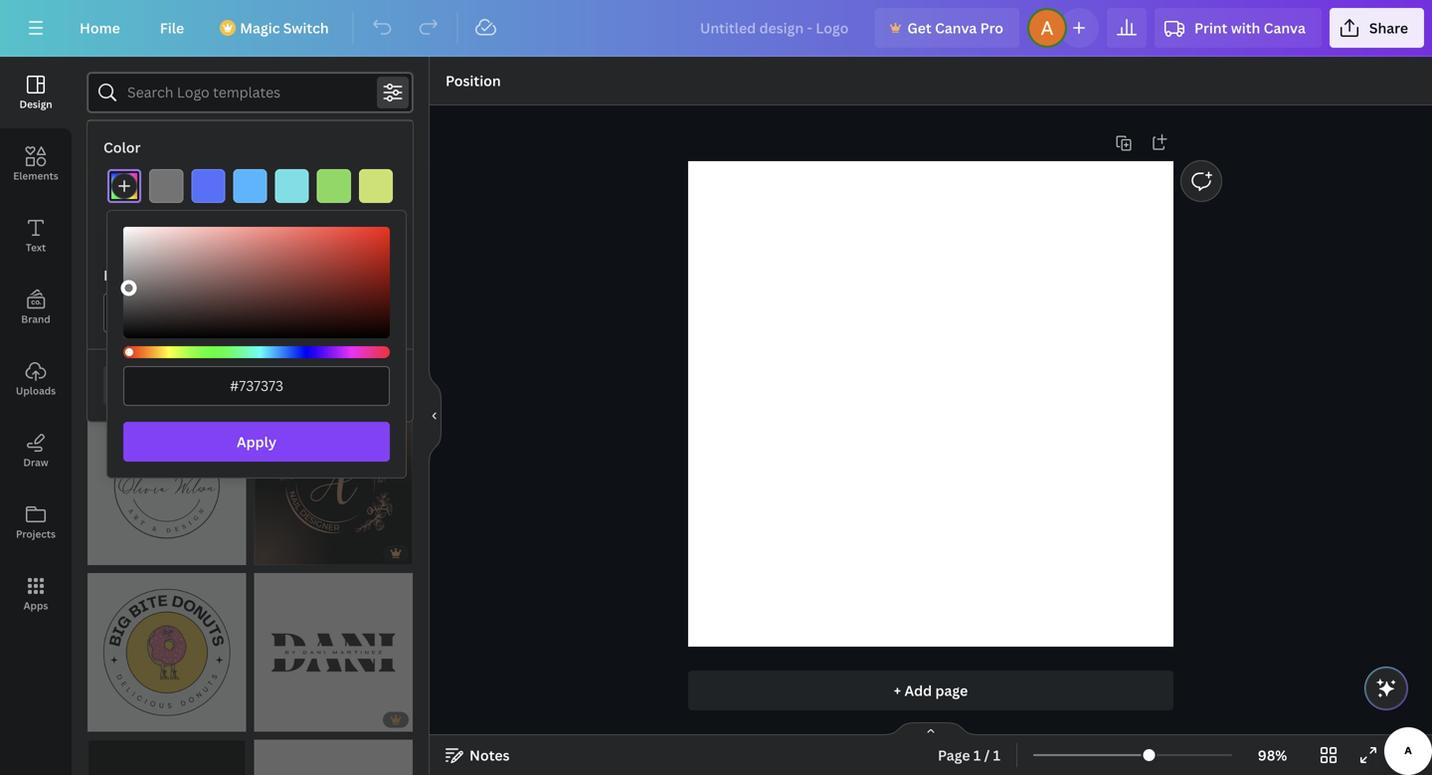 Task type: locate. For each thing, give the bounding box(es) containing it.
magic
[[240, 18, 280, 37]]

food
[[269, 187, 303, 205]]

pro
[[981, 18, 1004, 37]]

apply
[[237, 432, 277, 451]]

free simple modern circle design studio logo image
[[88, 240, 246, 398]]

color
[[103, 138, 141, 157]]

1 canva from the left
[[935, 18, 977, 37]]

share
[[1370, 18, 1409, 37]]

light blue image
[[233, 169, 267, 203], [233, 169, 267, 203]]

98%
[[1258, 746, 1288, 765]]

share button
[[1330, 8, 1425, 48]]

purple image
[[275, 211, 309, 245], [275, 211, 309, 245]]

s
[[336, 187, 345, 205]]

language
[[103, 265, 168, 284]]

color option group
[[103, 165, 397, 249]]

add
[[905, 681, 932, 700]]

flower button
[[366, 176, 437, 216]]

+ add page button
[[688, 671, 1174, 710]]

projects
[[16, 527, 56, 541]]

text
[[26, 241, 46, 254]]

Orange button
[[149, 211, 183, 245]]

white black m letter design business identity for digital design company logo image
[[88, 740, 246, 775]]

home link
[[64, 8, 136, 48]]

home
[[80, 18, 120, 37]]

0 horizontal spatial canva
[[935, 18, 977, 37]]

canva right with
[[1264, 18, 1306, 37]]

apply button
[[123, 422, 390, 462]]

canva inside "dropdown button"
[[1264, 18, 1306, 37]]

logo button
[[88, 176, 146, 216]]

canva
[[935, 18, 977, 37], [1264, 18, 1306, 37]]

file button
[[144, 8, 200, 48]]

canva inside button
[[935, 18, 977, 37]]

position button
[[438, 65, 509, 97]]

yellow image
[[107, 211, 141, 245], [107, 211, 141, 245]]

projects button
[[0, 487, 72, 558]]

rose gold elegant monogram floral circular logo group
[[254, 406, 413, 565]]

draw button
[[0, 415, 72, 487]]

flower
[[379, 187, 424, 205]]

notes
[[470, 746, 510, 765]]

apps
[[24, 599, 48, 612]]

side panel tab list
[[0, 57, 72, 630]]

1 right /
[[994, 746, 1001, 765]]

uploads button
[[0, 343, 72, 415]]

Search Logo templates search field
[[127, 74, 373, 111]]

1 horizontal spatial 1
[[994, 746, 1001, 765]]

design button
[[0, 57, 72, 128]]

add a new color image
[[107, 169, 141, 203]]

white image
[[317, 211, 351, 245], [317, 211, 351, 245]]

1 horizontal spatial canva
[[1264, 18, 1306, 37]]

elements
[[13, 169, 58, 183]]

canva left pro
[[935, 18, 977, 37]]

pink image
[[233, 211, 267, 245]]

Design title text field
[[684, 8, 867, 48]]

grass green image
[[317, 169, 351, 203], [317, 169, 351, 203]]

Turquoise blue button
[[275, 169, 309, 203]]

1
[[974, 746, 981, 765], [994, 746, 1001, 765]]

design
[[19, 98, 52, 111]]

/
[[985, 746, 990, 765]]

food button
[[256, 176, 316, 216]]

+
[[894, 681, 901, 700]]

2 1 from the left
[[994, 746, 1001, 765]]

get
[[908, 18, 932, 37]]

clear
[[211, 376, 247, 395]]

bright colorful playful funny donuts food circle logo image
[[88, 573, 246, 732]]

coral red image
[[191, 211, 225, 245]]

s button
[[323, 176, 358, 216]]

with
[[1231, 18, 1261, 37]]

0 horizontal spatial 1
[[974, 746, 981, 765]]

lime image
[[359, 169, 393, 203], [359, 169, 393, 203]]

print with canva
[[1195, 18, 1306, 37]]

royal blue image
[[191, 169, 225, 203], [191, 169, 225, 203]]

orange image
[[149, 211, 183, 245], [149, 211, 183, 245]]

draw
[[23, 456, 48, 469]]

show pages image
[[883, 721, 979, 737]]

pink image
[[233, 211, 267, 245]]

Royal blue button
[[191, 169, 225, 203]]

print
[[1195, 18, 1228, 37]]

2 canva from the left
[[1264, 18, 1306, 37]]

1 left /
[[974, 746, 981, 765]]



Task type: vqa. For each thing, say whether or not it's contained in the screenshot.
menu bar
no



Task type: describe. For each thing, give the bounding box(es) containing it.
#737373 image
[[149, 169, 183, 203]]

uploads
[[16, 384, 56, 397]]

clear all (0)
[[211, 376, 289, 395]]

text button
[[0, 200, 72, 272]]

Grass green button
[[317, 169, 351, 203]]

clear all (0) button
[[103, 365, 397, 405]]

logo
[[100, 187, 133, 205]]

page 1 / 1
[[938, 746, 1001, 765]]

print with canva button
[[1155, 8, 1322, 48]]

apps button
[[0, 558, 72, 630]]

turquoise blue image
[[275, 169, 309, 203]]

Lime button
[[359, 169, 393, 203]]

brand button
[[0, 272, 72, 343]]

brand
[[21, 312, 50, 326]]

magic switch button
[[208, 8, 345, 48]]

Coral red button
[[191, 211, 225, 245]]

Hex color code text field
[[136, 367, 377, 405]]

page
[[936, 681, 968, 700]]

black image
[[359, 211, 393, 245]]

all
[[250, 376, 267, 395]]

main menu bar
[[0, 0, 1433, 57]]

elegant circle signature photography logo image
[[88, 406, 246, 565]]

Black button
[[359, 211, 393, 245]]

Light blue button
[[233, 169, 267, 203]]

+ add page
[[894, 681, 968, 700]]

templates
[[141, 130, 211, 149]]

christmas
[[167, 187, 235, 205]]

position
[[446, 71, 501, 90]]

page
[[938, 746, 971, 765]]

#737373 button
[[149, 169, 183, 203]]

templates button
[[88, 120, 264, 158]]

switch
[[283, 18, 329, 37]]

elements button
[[0, 128, 72, 200]]

file
[[160, 18, 184, 37]]

#737373 image
[[149, 169, 183, 203]]

get canva pro button
[[875, 8, 1020, 48]]

turquoise blue image
[[275, 169, 309, 203]]

hide image
[[429, 368, 442, 464]]

Pink button
[[233, 211, 267, 245]]

(0)
[[270, 376, 289, 395]]

notes button
[[438, 739, 518, 771]]

White button
[[317, 211, 351, 245]]

black image
[[359, 211, 393, 245]]

christmas button
[[154, 176, 248, 216]]

magic switch
[[240, 18, 329, 37]]

get canva pro
[[908, 18, 1004, 37]]

Purple button
[[275, 211, 309, 245]]

1 1 from the left
[[974, 746, 981, 765]]

98% button
[[1241, 739, 1305, 771]]

black & white minimalist aesthetic initials font logo image
[[254, 240, 413, 398]]

coral red image
[[191, 211, 225, 245]]

Yellow button
[[107, 211, 141, 245]]

ivory black luxury minimalist personal name logo group
[[254, 573, 413, 732]]



